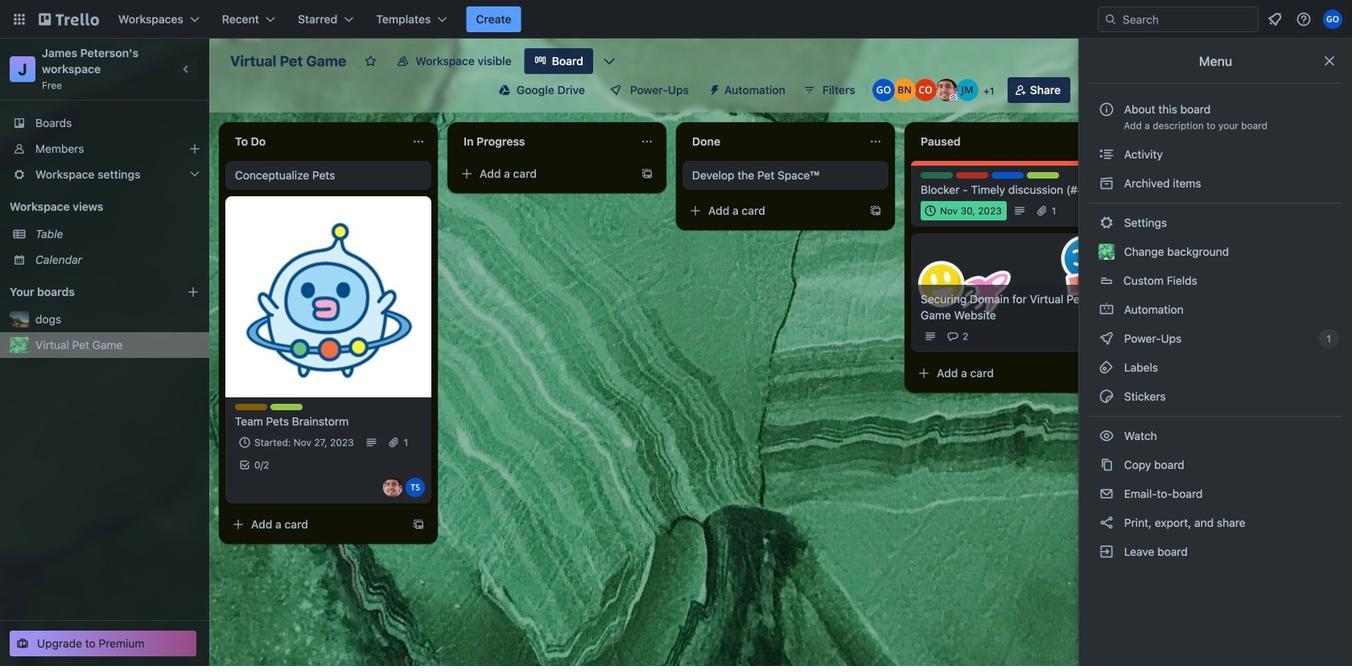 Task type: describe. For each thing, give the bounding box(es) containing it.
star or unstar board image
[[364, 55, 377, 68]]

3 sm image from the top
[[1099, 302, 1115, 318]]

jeremy miller (jeremymiller198) image
[[956, 79, 979, 101]]

gary orlando (garyorlando) image
[[873, 79, 895, 101]]

your boards with 2 items element
[[10, 283, 163, 302]]

back to home image
[[39, 6, 99, 32]]

customize views image
[[601, 53, 617, 69]]

create from template… image
[[869, 204, 882, 217]]

0 horizontal spatial create from template… image
[[412, 518, 425, 531]]

tara schultz (taraschultz7) image
[[406, 478, 425, 498]]

open information menu image
[[1296, 11, 1312, 27]]

1 vertical spatial james peterson (jamespeterson93) image
[[383, 478, 403, 498]]



Task type: vqa. For each thing, say whether or not it's contained in the screenshot.
the left "James Peterson (jamespeterson93)" image
yes



Task type: locate. For each thing, give the bounding box(es) containing it.
color: red, title: "blocker" element
[[956, 172, 989, 179]]

create from template… image
[[641, 167, 654, 180], [412, 518, 425, 531]]

0 vertical spatial james peterson (jamespeterson93) image
[[935, 79, 958, 101]]

1 horizontal spatial james peterson (jamespeterson93) image
[[935, 79, 958, 101]]

add board image
[[187, 286, 200, 299]]

this member is an admin of this board. image
[[950, 94, 957, 101]]

7 sm image from the top
[[1099, 486, 1115, 502]]

1 vertical spatial create from template… image
[[412, 518, 425, 531]]

4 sm image from the top
[[1099, 331, 1115, 347]]

0 horizontal spatial james peterson (jamespeterson93) image
[[383, 478, 403, 498]]

color: bold lime, title: "team task" element
[[271, 404, 303, 411]]

sm image
[[1099, 147, 1115, 163], [1099, 176, 1115, 192], [1099, 302, 1115, 318], [1099, 331, 1115, 347], [1099, 428, 1115, 444], [1099, 457, 1115, 473], [1099, 486, 1115, 502], [1099, 515, 1115, 531]]

5 sm image from the top
[[1099, 428, 1115, 444]]

color: green, title: "goal" element
[[921, 172, 953, 179]]

Board name text field
[[222, 48, 354, 74]]

6 sm image from the top
[[1099, 457, 1115, 473]]

color: bold lime, title: none image
[[1027, 172, 1059, 179]]

christina overa (christinaovera) image
[[914, 79, 937, 101]]

james peterson (jamespeterson93) image
[[935, 79, 958, 101], [383, 478, 403, 498]]

1 horizontal spatial create from template… image
[[641, 167, 654, 180]]

primary element
[[0, 0, 1353, 39]]

0 vertical spatial create from template… image
[[641, 167, 654, 180]]

search image
[[1105, 13, 1117, 26]]

2 sm image from the top
[[1099, 176, 1115, 192]]

1 sm image from the top
[[1099, 147, 1115, 163]]

sm image
[[702, 77, 725, 100], [1099, 215, 1115, 231], [1099, 360, 1115, 376], [1099, 389, 1115, 405], [1099, 544, 1115, 560]]

james peterson (jamespeterson93) image right "ben nelson (bennelson96)" 'image'
[[935, 79, 958, 101]]

None text field
[[454, 129, 634, 155], [911, 129, 1092, 155], [454, 129, 634, 155], [911, 129, 1092, 155]]

ben nelson (bennelson96) image
[[893, 79, 916, 101]]

workspace navigation collapse icon image
[[176, 58, 198, 81]]

color: blue, title: "fyi" element
[[992, 172, 1024, 179]]

gary orlando (garyorlando) image
[[1324, 10, 1343, 29]]

0 notifications image
[[1266, 10, 1285, 29]]

None text field
[[225, 129, 406, 155], [683, 129, 863, 155], [225, 129, 406, 155], [683, 129, 863, 155]]

8 sm image from the top
[[1099, 515, 1115, 531]]

james peterson (jamespeterson93) image left the "tara schultz (taraschultz7)" image
[[383, 478, 403, 498]]

Search field
[[1117, 8, 1258, 31]]

google drive icon image
[[499, 85, 510, 96]]

None checkbox
[[921, 201, 1007, 221]]

color: yellow, title: none image
[[235, 404, 267, 411]]



